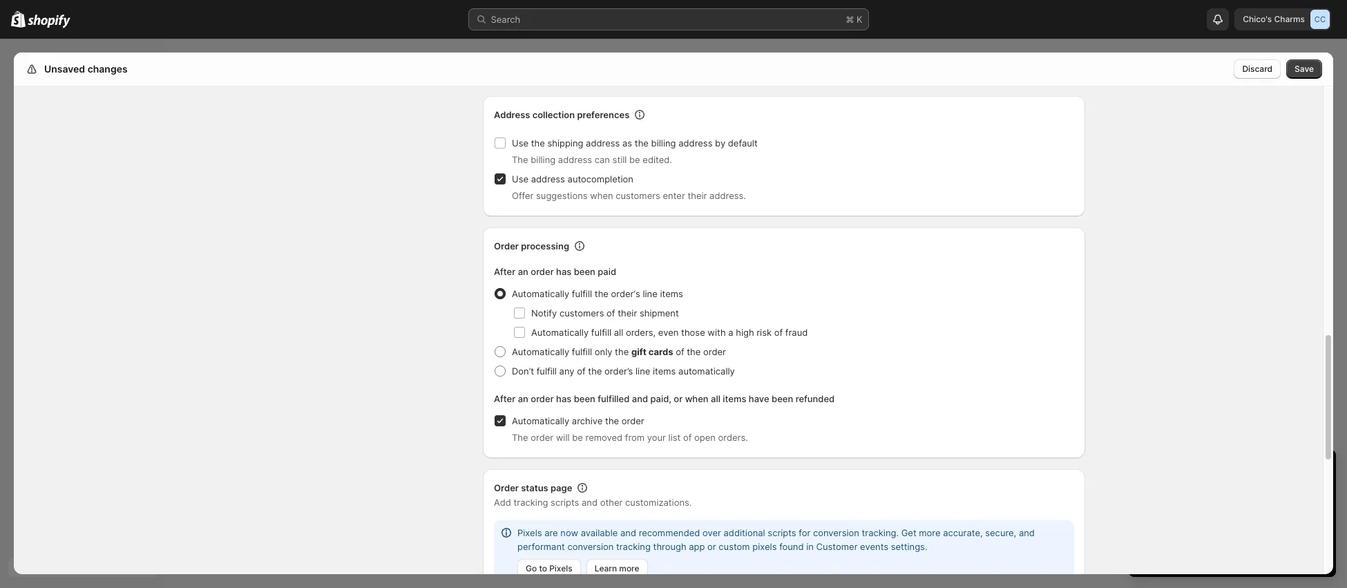 Task type: locate. For each thing, give the bounding box(es) containing it.
order up from
[[622, 415, 645, 426]]

address left by on the top right of the page
[[679, 138, 713, 149]]

has up automatically archive the order at the left
[[556, 393, 572, 404]]

0 vertical spatial order
[[494, 240, 519, 252]]

order up add
[[494, 482, 519, 493]]

use for use the shipping address as the billing address by default
[[512, 138, 529, 149]]

use
[[512, 138, 529, 149], [512, 173, 529, 185]]

after down order processing
[[494, 266, 516, 277]]

edited.
[[643, 154, 672, 165]]

learn more link
[[587, 559, 648, 578]]

tracking up learn more
[[616, 541, 651, 552]]

and right secure,
[[1019, 527, 1035, 538]]

automatically
[[512, 288, 570, 299], [531, 327, 589, 338], [512, 346, 570, 357], [512, 415, 570, 426]]

address collection preferences
[[494, 109, 630, 120]]

2 order from the top
[[494, 482, 519, 493]]

use up offer
[[512, 173, 529, 185]]

been left paid
[[574, 266, 596, 277]]

1 vertical spatial order
[[494, 482, 519, 493]]

has
[[556, 266, 572, 277], [556, 393, 572, 404]]

their right enter
[[688, 190, 707, 201]]

automatically up 'will'
[[512, 415, 570, 426]]

2 an from the top
[[518, 393, 529, 404]]

fulfill for all
[[591, 327, 612, 338]]

1 has from the top
[[556, 266, 572, 277]]

use address autocompletion
[[512, 173, 634, 185]]

your trial just started element
[[1129, 486, 1337, 577]]

performant
[[518, 541, 565, 552]]

customer
[[817, 541, 858, 552]]

all down automatically
[[711, 393, 721, 404]]

has down processing
[[556, 266, 572, 277]]

1 vertical spatial an
[[518, 393, 529, 404]]

be right still
[[630, 154, 640, 165]]

more right learn
[[619, 563, 640, 574]]

0 vertical spatial scripts
[[551, 497, 579, 508]]

0 horizontal spatial pixels
[[518, 527, 542, 538]]

after for after an order has been fulfilled and paid, or when all items have been refunded
[[494, 393, 516, 404]]

0 horizontal spatial scripts
[[551, 497, 579, 508]]

more right get
[[919, 527, 941, 538]]

use down address
[[512, 138, 529, 149]]

1 the from the top
[[512, 154, 528, 165]]

unsaved changes
[[44, 63, 128, 75]]

only
[[595, 346, 613, 357]]

pixels right the to
[[550, 563, 573, 574]]

1 vertical spatial or
[[708, 541, 716, 552]]

2 has from the top
[[556, 393, 572, 404]]

items up shipment
[[660, 288, 683, 299]]

line
[[643, 288, 658, 299], [636, 366, 651, 377]]

the down only
[[588, 366, 602, 377]]

pixels inside 'pixels are now available and recommended over additional scripts for conversion tracking. get more accurate, secure, and performant conversion tracking through app or custom pixels found in customer events settings.'
[[518, 527, 542, 538]]

paid
[[598, 266, 617, 277]]

collection
[[533, 109, 575, 120]]

items
[[660, 288, 683, 299], [653, 366, 676, 377], [723, 393, 747, 404]]

1 vertical spatial the
[[512, 432, 528, 443]]

pixels
[[518, 527, 542, 538], [550, 563, 573, 574]]

1 vertical spatial scripts
[[768, 527, 797, 538]]

of
[[607, 308, 615, 319], [774, 327, 783, 338], [676, 346, 685, 357], [577, 366, 586, 377], [683, 432, 692, 443]]

don't
[[512, 366, 534, 377]]

1 vertical spatial their
[[618, 308, 637, 319]]

fulfill left any on the left bottom of the page
[[537, 366, 557, 377]]

2 use from the top
[[512, 173, 529, 185]]

0 vertical spatial items
[[660, 288, 683, 299]]

billing down shipping
[[531, 154, 556, 165]]

1 horizontal spatial pixels
[[550, 563, 573, 574]]

when down automatically
[[685, 393, 709, 404]]

address
[[586, 138, 620, 149], [679, 138, 713, 149], [558, 154, 592, 165], [531, 173, 565, 185]]

unsaved
[[44, 63, 85, 75]]

automatically up don't
[[512, 346, 570, 357]]

when down autocompletion
[[590, 190, 613, 201]]

0 vertical spatial tracking
[[514, 497, 548, 508]]

0 horizontal spatial or
[[674, 393, 683, 404]]

1 horizontal spatial tracking
[[616, 541, 651, 552]]

found
[[780, 541, 804, 552]]

items left have at right
[[723, 393, 747, 404]]

1 vertical spatial pixels
[[550, 563, 573, 574]]

1 horizontal spatial customers
[[616, 190, 661, 201]]

status
[[521, 482, 549, 493]]

has for paid
[[556, 266, 572, 277]]

and left paid,
[[632, 393, 648, 404]]

as
[[623, 138, 632, 149]]

fulfilled
[[598, 393, 630, 404]]

order left processing
[[494, 240, 519, 252]]

0 vertical spatial an
[[518, 266, 529, 277]]

an down order processing
[[518, 266, 529, 277]]

k
[[857, 14, 863, 25]]

1 vertical spatial billing
[[531, 154, 556, 165]]

in
[[807, 541, 814, 552]]

1 vertical spatial conversion
[[568, 541, 614, 552]]

been for fulfilled
[[574, 393, 596, 404]]

been for paid
[[574, 266, 596, 277]]

0 vertical spatial be
[[630, 154, 640, 165]]

order's
[[605, 366, 633, 377]]

1 vertical spatial tracking
[[616, 541, 651, 552]]

1 after from the top
[[494, 266, 516, 277]]

of down automatically fulfill the order's line items
[[607, 308, 615, 319]]

tracking down order status page
[[514, 497, 548, 508]]

dialog
[[1339, 53, 1348, 574]]

learn more
[[595, 563, 640, 574]]

app
[[689, 541, 705, 552]]

the left 'will'
[[512, 432, 528, 443]]

1 vertical spatial be
[[572, 432, 583, 443]]

conversion up customer
[[813, 527, 860, 538]]

gift
[[632, 346, 647, 357]]

or down over at the bottom right of page
[[708, 541, 716, 552]]

conversion down available on the bottom of page
[[568, 541, 614, 552]]

notify customers of their shipment
[[531, 308, 679, 319]]

1 order from the top
[[494, 240, 519, 252]]

1 vertical spatial line
[[636, 366, 651, 377]]

items down "cards"
[[653, 366, 676, 377]]

0 horizontal spatial when
[[590, 190, 613, 201]]

tracking.
[[862, 527, 899, 538]]

pixels up performant
[[518, 527, 542, 538]]

0 horizontal spatial billing
[[531, 154, 556, 165]]

chico's
[[1243, 14, 1272, 24]]

0 vertical spatial conversion
[[813, 527, 860, 538]]

0 vertical spatial or
[[674, 393, 683, 404]]

after down don't
[[494, 393, 516, 404]]

0 vertical spatial pixels
[[518, 527, 542, 538]]

after for after an order has been paid
[[494, 266, 516, 277]]

the order will be removed from your list of open orders.
[[512, 432, 748, 443]]

tracking
[[514, 497, 548, 508], [616, 541, 651, 552]]

fulfill up only
[[591, 327, 612, 338]]

shopify image
[[11, 11, 26, 28], [28, 14, 71, 28]]

and right available on the bottom of page
[[621, 527, 636, 538]]

1 horizontal spatial billing
[[651, 138, 676, 149]]

0 vertical spatial has
[[556, 266, 572, 277]]

order
[[531, 266, 554, 277], [704, 346, 726, 357], [531, 393, 554, 404], [622, 415, 645, 426], [531, 432, 554, 443]]

or
[[674, 393, 683, 404], [708, 541, 716, 552]]

an for after an order has been fulfilled and paid, or when all items have been refunded
[[518, 393, 529, 404]]

customers left enter
[[616, 190, 661, 201]]

1 vertical spatial all
[[711, 393, 721, 404]]

orders.
[[718, 432, 748, 443]]

scripts inside 'pixels are now available and recommended over additional scripts for conversion tracking. get more accurate, secure, and performant conversion tracking through app or custom pixels found in customer events settings.'
[[768, 527, 797, 538]]

order down with
[[704, 346, 726, 357]]

enter
[[663, 190, 685, 201]]

address up can
[[586, 138, 620, 149]]

0 horizontal spatial customers
[[560, 308, 604, 319]]

are
[[545, 527, 558, 538]]

scripts up found
[[768, 527, 797, 538]]

0 vertical spatial the
[[512, 154, 528, 165]]

0 horizontal spatial tracking
[[514, 497, 548, 508]]

0 vertical spatial billing
[[651, 138, 676, 149]]

1 vertical spatial has
[[556, 393, 572, 404]]

1 vertical spatial after
[[494, 393, 516, 404]]

1 horizontal spatial be
[[630, 154, 640, 165]]

1 horizontal spatial their
[[688, 190, 707, 201]]

their down the order's
[[618, 308, 637, 319]]

automatically fulfill the order's line items
[[512, 288, 683, 299]]

1 horizontal spatial or
[[708, 541, 716, 552]]

pixels
[[753, 541, 777, 552]]

0 vertical spatial all
[[614, 327, 624, 338]]

order for order status page
[[494, 482, 519, 493]]

1 vertical spatial use
[[512, 173, 529, 185]]

0 vertical spatial after
[[494, 266, 516, 277]]

archive
[[572, 415, 603, 426]]

automatically fulfill only the gift cards of the order
[[512, 346, 726, 357]]

2 the from the top
[[512, 432, 528, 443]]

0 horizontal spatial more
[[619, 563, 640, 574]]

automatically for automatically fulfill only the gift cards of the order
[[512, 346, 570, 357]]

line up shipment
[[643, 288, 658, 299]]

an down don't
[[518, 393, 529, 404]]

accurate,
[[943, 527, 983, 538]]

line down gift
[[636, 366, 651, 377]]

fulfill for the
[[572, 288, 592, 299]]

more inside 'pixels are now available and recommended over additional scripts for conversion tracking. get more accurate, secure, and performant conversion tracking through app or custom pixels found in customer events settings.'
[[919, 527, 941, 538]]

save button
[[1287, 59, 1323, 79]]

custom
[[719, 541, 750, 552]]

automatically up notify at bottom left
[[512, 288, 570, 299]]

been up archive
[[574, 393, 596, 404]]

shipment
[[640, 308, 679, 319]]

all up automatically fulfill only the gift cards of the order
[[614, 327, 624, 338]]

be
[[630, 154, 640, 165], [572, 432, 583, 443]]

1 horizontal spatial scripts
[[768, 527, 797, 538]]

notify
[[531, 308, 557, 319]]

1 vertical spatial customers
[[560, 308, 604, 319]]

customers down automatically fulfill the order's line items
[[560, 308, 604, 319]]

order
[[494, 240, 519, 252], [494, 482, 519, 493]]

open
[[695, 432, 716, 443]]

1 use from the top
[[512, 138, 529, 149]]

orders,
[[626, 327, 656, 338]]

after
[[494, 266, 516, 277], [494, 393, 516, 404]]

1 horizontal spatial all
[[711, 393, 721, 404]]

0 vertical spatial more
[[919, 527, 941, 538]]

0 vertical spatial when
[[590, 190, 613, 201]]

fraud
[[786, 327, 808, 338]]

the
[[531, 138, 545, 149], [635, 138, 649, 149], [595, 288, 609, 299], [615, 346, 629, 357], [687, 346, 701, 357], [588, 366, 602, 377], [605, 415, 619, 426]]

scripts down 'page'
[[551, 497, 579, 508]]

changes
[[88, 63, 128, 75]]

settings.
[[891, 541, 928, 552]]

chico's charms image
[[1311, 10, 1330, 29]]

or right paid,
[[674, 393, 683, 404]]

automatically down notify at bottom left
[[531, 327, 589, 338]]

the up offer
[[512, 154, 528, 165]]

now
[[561, 527, 578, 538]]

will
[[556, 432, 570, 443]]

1 horizontal spatial when
[[685, 393, 709, 404]]

pixels are now available and recommended over additional scripts for conversion tracking. get more accurate, secure, and performant conversion tracking through app or custom pixels found in customer events settings.
[[518, 527, 1035, 552]]

0 vertical spatial use
[[512, 138, 529, 149]]

automatically for automatically archive the order
[[512, 415, 570, 426]]

2 after from the top
[[494, 393, 516, 404]]

order for order processing
[[494, 240, 519, 252]]

1 vertical spatial more
[[619, 563, 640, 574]]

settings
[[41, 63, 81, 75]]

1 an from the top
[[518, 266, 529, 277]]

fulfill left only
[[572, 346, 592, 357]]

don't fulfill any of the order's line items automatically
[[512, 366, 735, 377]]

learn
[[595, 563, 617, 574]]

chico's charms
[[1243, 14, 1305, 24]]

other
[[600, 497, 623, 508]]

fulfill up notify customers of their shipment on the bottom of page
[[572, 288, 592, 299]]

any
[[560, 366, 575, 377]]

recommended
[[639, 527, 700, 538]]

billing up edited.
[[651, 138, 676, 149]]

the right 'as'
[[635, 138, 649, 149]]

go to pixels
[[526, 563, 573, 574]]

1 horizontal spatial more
[[919, 527, 941, 538]]

0 vertical spatial customers
[[616, 190, 661, 201]]

of right "cards"
[[676, 346, 685, 357]]

the for the order will be removed from your list of open orders.
[[512, 432, 528, 443]]

customers
[[616, 190, 661, 201], [560, 308, 604, 319]]

be right 'will'
[[572, 432, 583, 443]]

1 horizontal spatial conversion
[[813, 527, 860, 538]]

has for fulfilled
[[556, 393, 572, 404]]



Task type: describe. For each thing, give the bounding box(es) containing it.
for
[[799, 527, 811, 538]]

fulfill for only
[[572, 346, 592, 357]]

list
[[669, 432, 681, 443]]

order left 'will'
[[531, 432, 554, 443]]

0 horizontal spatial conversion
[[568, 541, 614, 552]]

address
[[494, 109, 530, 120]]

order's
[[611, 288, 640, 299]]

additional
[[724, 527, 766, 538]]

shipping
[[548, 138, 584, 149]]

settings dialog
[[14, 53, 1334, 588]]

more inside learn more 'link'
[[619, 563, 640, 574]]

offer
[[512, 190, 534, 201]]

1 vertical spatial when
[[685, 393, 709, 404]]

add tracking scripts and other customizations.
[[494, 497, 692, 508]]

processing
[[521, 240, 569, 252]]

available
[[581, 527, 618, 538]]

suggestions
[[536, 190, 588, 201]]

the down those
[[687, 346, 701, 357]]

1 horizontal spatial shopify image
[[28, 14, 71, 28]]

use the shipping address as the billing address by default
[[512, 138, 758, 149]]

from
[[625, 432, 645, 443]]

fulfill for any
[[537, 366, 557, 377]]

autocompletion
[[568, 173, 634, 185]]

0 horizontal spatial all
[[614, 327, 624, 338]]

after an order has been paid
[[494, 266, 617, 277]]

charms
[[1275, 14, 1305, 24]]

discard
[[1243, 64, 1273, 74]]

⌘
[[846, 14, 854, 25]]

of right any on the left bottom of the page
[[577, 366, 586, 377]]

automatically archive the order
[[512, 415, 645, 426]]

the for the billing address can still be edited.
[[512, 154, 528, 165]]

0 vertical spatial line
[[643, 288, 658, 299]]

your
[[647, 432, 666, 443]]

order down don't
[[531, 393, 554, 404]]

go to pixels link
[[518, 559, 581, 578]]

default
[[728, 138, 758, 149]]

events
[[860, 541, 889, 552]]

0 vertical spatial their
[[688, 190, 707, 201]]

can
[[595, 154, 610, 165]]

get
[[902, 527, 917, 538]]

order processing
[[494, 240, 569, 252]]

1 vertical spatial items
[[653, 366, 676, 377]]

paid,
[[651, 393, 672, 404]]

of right risk on the right of page
[[774, 327, 783, 338]]

the up removed
[[605, 415, 619, 426]]

0 horizontal spatial shopify image
[[11, 11, 26, 28]]

by
[[715, 138, 726, 149]]

been right have at right
[[772, 393, 794, 404]]

2 vertical spatial items
[[723, 393, 747, 404]]

a
[[729, 327, 734, 338]]

even
[[659, 327, 679, 338]]

pixels are now available and recommended over additional scripts for conversion tracking. get more accurate, secure, and performant conversion tracking through app or custom pixels found in customer events settings. status
[[494, 520, 1075, 584]]

risk
[[757, 327, 772, 338]]

address down shipping
[[558, 154, 592, 165]]

an for after an order has been paid
[[518, 266, 529, 277]]

refunded
[[796, 393, 835, 404]]

go
[[526, 563, 537, 574]]

those
[[681, 327, 705, 338]]

search
[[491, 14, 521, 25]]

address.
[[710, 190, 746, 201]]

to
[[539, 563, 547, 574]]

automatically for automatically fulfill all orders, even those with a high risk of fraud
[[531, 327, 589, 338]]

order down processing
[[531, 266, 554, 277]]

over
[[703, 527, 721, 538]]

high
[[736, 327, 754, 338]]

order status page
[[494, 482, 573, 493]]

page
[[551, 482, 573, 493]]

save
[[1295, 64, 1314, 74]]

and left 'other'
[[582, 497, 598, 508]]

of right list
[[683, 432, 692, 443]]

the up notify customers of their shipment on the bottom of page
[[595, 288, 609, 299]]

removed
[[586, 432, 623, 443]]

with
[[708, 327, 726, 338]]

through
[[653, 541, 687, 552]]

automatically
[[679, 366, 735, 377]]

automatically fulfill all orders, even those with a high risk of fraud
[[531, 327, 808, 338]]

automatically for automatically fulfill the order's line items
[[512, 288, 570, 299]]

use for use address autocompletion
[[512, 173, 529, 185]]

tracking inside 'pixels are now available and recommended over additional scripts for conversion tracking. get more accurate, secure, and performant conversion tracking through app or custom pixels found in customer events settings.'
[[616, 541, 651, 552]]

0 horizontal spatial their
[[618, 308, 637, 319]]

offer suggestions when customers enter their address.
[[512, 190, 746, 201]]

the left gift
[[615, 346, 629, 357]]

the billing address can still be edited.
[[512, 154, 672, 165]]

add
[[494, 497, 511, 508]]

address up suggestions
[[531, 173, 565, 185]]

have
[[749, 393, 770, 404]]

or inside 'pixels are now available and recommended over additional scripts for conversion tracking. get more accurate, secure, and performant conversion tracking through app or custom pixels found in customer events settings.'
[[708, 541, 716, 552]]

preferences
[[577, 109, 630, 120]]

customizations.
[[625, 497, 692, 508]]

after an order has been fulfilled and paid, or when all items have been refunded
[[494, 393, 835, 404]]

0 horizontal spatial be
[[572, 432, 583, 443]]

secure,
[[986, 527, 1017, 538]]

the left shipping
[[531, 138, 545, 149]]

cards
[[649, 346, 673, 357]]



Task type: vqa. For each thing, say whether or not it's contained in the screenshot.
SEARCH PRODUCTS TEXT FIELD
no



